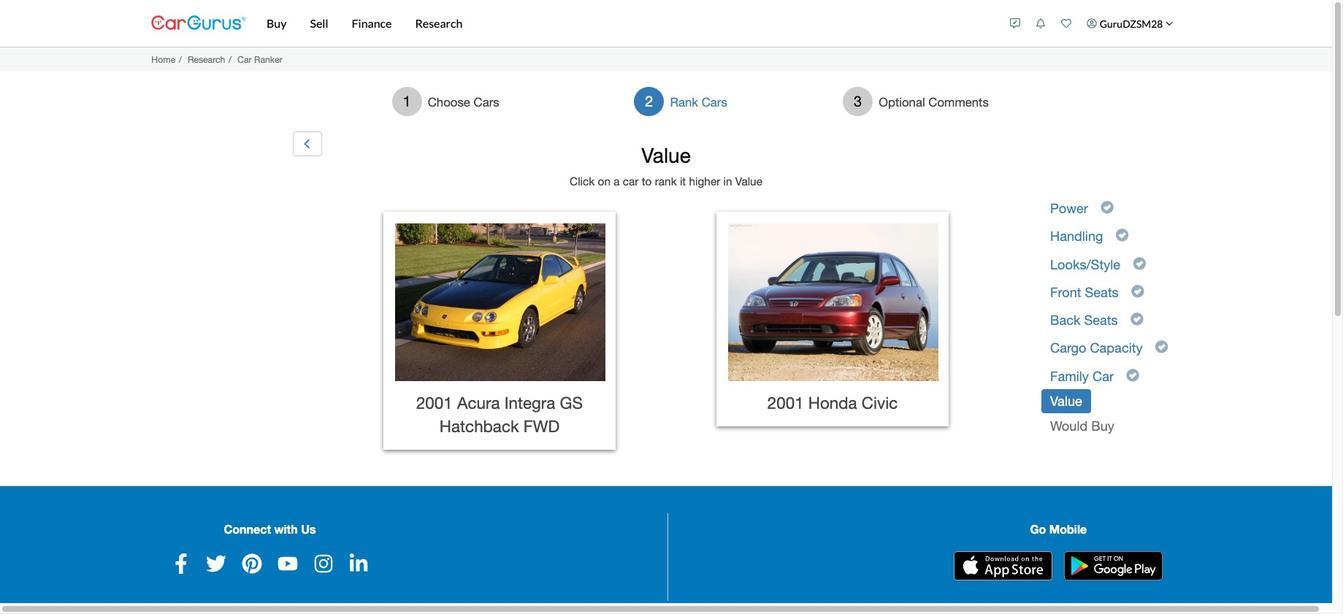 Task type: locate. For each thing, give the bounding box(es) containing it.
handling
[[1050, 229, 1103, 244]]

ok sign image
[[1130, 311, 1144, 327], [1155, 339, 1168, 355]]

value inside value link
[[1050, 394, 1082, 409]]

1 vertical spatial seats
[[1084, 313, 1118, 328]]

seats for back seats
[[1084, 313, 1118, 328]]

front
[[1050, 285, 1081, 300]]

finance button
[[340, 0, 403, 47]]

home
[[151, 54, 175, 65]]

2 vertical spatial value
[[1050, 394, 1082, 409]]

value right in
[[735, 175, 762, 188]]

0 horizontal spatial value
[[641, 143, 691, 167]]

1 horizontal spatial research
[[415, 16, 463, 30]]

family car
[[1050, 369, 1114, 384]]

cargurus logo homepage link image
[[151, 3, 246, 44]]

go
[[1030, 522, 1046, 536]]

sell button
[[298, 0, 340, 47]]

1 vertical spatial ok sign image
[[1155, 339, 1168, 355]]

twitter image
[[206, 554, 227, 574]]

/ right research link
[[229, 54, 232, 65]]

value for value click on a car to rank it higher in value
[[641, 143, 691, 167]]

ok sign image right the power
[[1101, 199, 1114, 215]]

sell
[[310, 16, 328, 30]]

/ right home link
[[179, 54, 182, 65]]

comments
[[929, 95, 989, 109]]

integra
[[504, 393, 555, 412]]

0 horizontal spatial 2001
[[416, 393, 453, 412]]

research inside popup button
[[415, 16, 463, 30]]

car down cargo capacity link
[[1093, 369, 1114, 384]]

1 vertical spatial value
[[735, 175, 762, 188]]

value up would on the bottom right of page
[[1050, 394, 1082, 409]]

ok sign image up capacity
[[1130, 311, 1144, 327]]

2 cars from the left
[[702, 95, 727, 109]]

value for value
[[1050, 394, 1082, 409]]

1 horizontal spatial /
[[229, 54, 232, 65]]

2001
[[416, 393, 453, 412], [767, 393, 804, 412]]

higher
[[689, 175, 720, 188]]

0 vertical spatial ok sign image
[[1130, 311, 1144, 327]]

2 2001 from the left
[[767, 393, 804, 412]]

connect
[[224, 522, 271, 536]]

1 cars from the left
[[474, 95, 499, 109]]

2 / from the left
[[229, 54, 232, 65]]

cars for 2
[[702, 95, 727, 109]]

civic
[[862, 393, 898, 412]]

family
[[1050, 369, 1089, 384]]

ok sign image for power
[[1101, 199, 1114, 215]]

ok sign image right handling
[[1116, 227, 1129, 243]]

value up rank
[[641, 143, 691, 167]]

ok sign image right front seats in the right of the page
[[1131, 283, 1144, 299]]

cars for 1
[[474, 95, 499, 109]]

1 2001 from the left
[[416, 393, 453, 412]]

front seats
[[1050, 285, 1119, 300]]

seats
[[1085, 285, 1119, 300], [1084, 313, 1118, 328]]

2001 left acura
[[416, 393, 453, 412]]

acura
[[457, 393, 500, 412]]

value link
[[1042, 389, 1091, 413]]

ok sign image right capacity
[[1155, 339, 1168, 355]]

buy
[[267, 16, 287, 30], [1091, 419, 1115, 434]]

1 horizontal spatial ok sign image
[[1155, 339, 1168, 355]]

0 vertical spatial value
[[641, 143, 691, 167]]

home / research / car ranker
[[151, 54, 283, 65]]

research down cargurus logo homepage link
[[188, 54, 225, 65]]

it
[[680, 175, 686, 188]]

value click on a car to rank it higher in value
[[570, 143, 762, 188]]

buy right would on the bottom right of page
[[1091, 419, 1115, 434]]

seats up cargo capacity link
[[1084, 313, 1118, 328]]

ok sign image for family car
[[1126, 367, 1140, 383]]

0 horizontal spatial car
[[237, 54, 252, 65]]

gurudzsm28
[[1100, 17, 1163, 30]]

ok sign image for front seats
[[1131, 283, 1144, 299]]

ok sign image
[[1101, 199, 1114, 215], [1116, 227, 1129, 243], [1133, 255, 1146, 271], [1131, 283, 1144, 299], [1126, 367, 1140, 383]]

0 horizontal spatial research
[[188, 54, 225, 65]]

in
[[723, 175, 732, 188]]

us
[[301, 522, 316, 536]]

1 vertical spatial buy
[[1091, 419, 1115, 434]]

cars
[[474, 95, 499, 109], [702, 95, 727, 109]]

to
[[642, 175, 652, 188]]

2001 inside 2001 acura integra gs hatchback fwd
[[416, 393, 453, 412]]

user icon image
[[1087, 18, 1097, 28]]

ok sign image right the looks/style
[[1133, 255, 1146, 271]]

1 horizontal spatial cars
[[702, 95, 727, 109]]

0 horizontal spatial /
[[179, 54, 182, 65]]

0 horizontal spatial cars
[[474, 95, 499, 109]]

0 vertical spatial research
[[415, 16, 463, 30]]

0 horizontal spatial buy
[[267, 16, 287, 30]]

front seats link
[[1042, 280, 1128, 304]]

honda
[[808, 393, 857, 412]]

0 vertical spatial seats
[[1085, 285, 1119, 300]]

open notifications image
[[1036, 18, 1046, 28]]

ok sign image down capacity
[[1126, 367, 1140, 383]]

seats for front seats
[[1085, 285, 1119, 300]]

value
[[641, 143, 691, 167], [735, 175, 762, 188], [1050, 394, 1082, 409]]

0 horizontal spatial ok sign image
[[1130, 311, 1144, 327]]

2 horizontal spatial value
[[1050, 394, 1082, 409]]

car left ranker
[[237, 54, 252, 65]]

back
[[1050, 313, 1081, 328]]

2001 left honda
[[767, 393, 804, 412]]

cars right choose
[[474, 95, 499, 109]]

buy inside popup button
[[267, 16, 287, 30]]

0 vertical spatial buy
[[267, 16, 287, 30]]

instagram image
[[313, 554, 334, 574]]

ok sign image for back seats
[[1130, 311, 1144, 327]]

gurudzsm28 menu
[[1003, 3, 1181, 44]]

research
[[415, 16, 463, 30], [188, 54, 225, 65]]

buy up ranker
[[267, 16, 287, 30]]

research right finance
[[415, 16, 463, 30]]

youtube image
[[277, 554, 298, 574]]

1
[[403, 93, 411, 109]]

cargo capacity link
[[1042, 336, 1151, 360]]

2001 acura integra gs hatchback fwd
[[416, 393, 583, 436]]

capacity
[[1090, 341, 1143, 356]]

seats down the looks/style link
[[1085, 285, 1119, 300]]

1 horizontal spatial car
[[1093, 369, 1114, 384]]

home link
[[151, 54, 175, 65]]

/
[[179, 54, 182, 65], [229, 54, 232, 65]]

1 vertical spatial car
[[1093, 369, 1114, 384]]

optional comments
[[879, 95, 989, 109]]

get it on google play image
[[1064, 551, 1163, 581]]

1 horizontal spatial buy
[[1091, 419, 1115, 434]]

cars right rank
[[702, 95, 727, 109]]

menu bar
[[246, 0, 1003, 47]]

car
[[237, 54, 252, 65], [1093, 369, 1114, 384]]

go mobile
[[1030, 522, 1087, 536]]

1 horizontal spatial 2001
[[767, 393, 804, 412]]



Task type: describe. For each thing, give the bounding box(es) containing it.
back seats
[[1050, 313, 1118, 328]]

facebook image
[[171, 554, 191, 574]]

on
[[598, 175, 611, 188]]

2001 for 2001 acura integra gs hatchback fwd
[[416, 393, 453, 412]]

ok sign image for cargo capacity
[[1155, 339, 1168, 355]]

2001 honda civic
[[767, 393, 898, 412]]

gs
[[560, 393, 583, 412]]

1 horizontal spatial value
[[735, 175, 762, 188]]

cargo
[[1050, 341, 1086, 356]]

rank
[[655, 175, 677, 188]]

research button
[[403, 0, 474, 47]]

family car link
[[1042, 364, 1123, 388]]

car inside "link"
[[1093, 369, 1114, 384]]

0 vertical spatial car
[[237, 54, 252, 65]]

download on the app store image
[[954, 551, 1053, 581]]

cargurus logo homepage link link
[[151, 3, 246, 44]]

car
[[623, 175, 639, 188]]

rank
[[670, 95, 698, 109]]

buy button
[[255, 0, 298, 47]]

rank cars
[[670, 95, 727, 109]]

gurudzsm28 button
[[1079, 3, 1181, 44]]

with
[[274, 522, 298, 536]]

fwd
[[524, 417, 560, 436]]

power link
[[1042, 196, 1097, 221]]

would
[[1050, 419, 1088, 434]]

ok sign image for handling
[[1116, 227, 1129, 243]]

finance
[[352, 16, 392, 30]]

mobile
[[1049, 522, 1087, 536]]

optional
[[879, 95, 925, 109]]

2
[[645, 93, 653, 109]]

add a car review image
[[1010, 18, 1020, 28]]

saved cars image
[[1061, 18, 1072, 28]]

1 vertical spatial research
[[188, 54, 225, 65]]

2001 for 2001 honda civic
[[767, 393, 804, 412]]

cargo capacity
[[1050, 341, 1143, 356]]

looks/style
[[1050, 257, 1120, 272]]

3
[[854, 93, 862, 109]]

would buy
[[1050, 419, 1115, 434]]

power
[[1050, 201, 1088, 216]]

ranker
[[254, 54, 283, 65]]

choose cars
[[428, 95, 499, 109]]

choose
[[428, 95, 470, 109]]

linkedin image
[[349, 554, 369, 574]]

research link
[[188, 54, 225, 65]]

would buy link
[[1042, 414, 1123, 438]]

back seats link
[[1042, 308, 1127, 332]]

hatchback
[[440, 417, 519, 436]]

menu bar containing buy
[[246, 0, 1003, 47]]

connect with us
[[224, 522, 316, 536]]

looks/style link
[[1042, 252, 1129, 276]]

ok sign image for looks/style
[[1133, 255, 1146, 271]]

pinterest image
[[242, 554, 262, 574]]

1 / from the left
[[179, 54, 182, 65]]

click
[[570, 175, 595, 188]]

chevron down image
[[1166, 20, 1173, 27]]

handling link
[[1042, 224, 1112, 249]]

a
[[614, 175, 620, 188]]



Task type: vqa. For each thing, say whether or not it's contained in the screenshot.
bottom Value
yes



